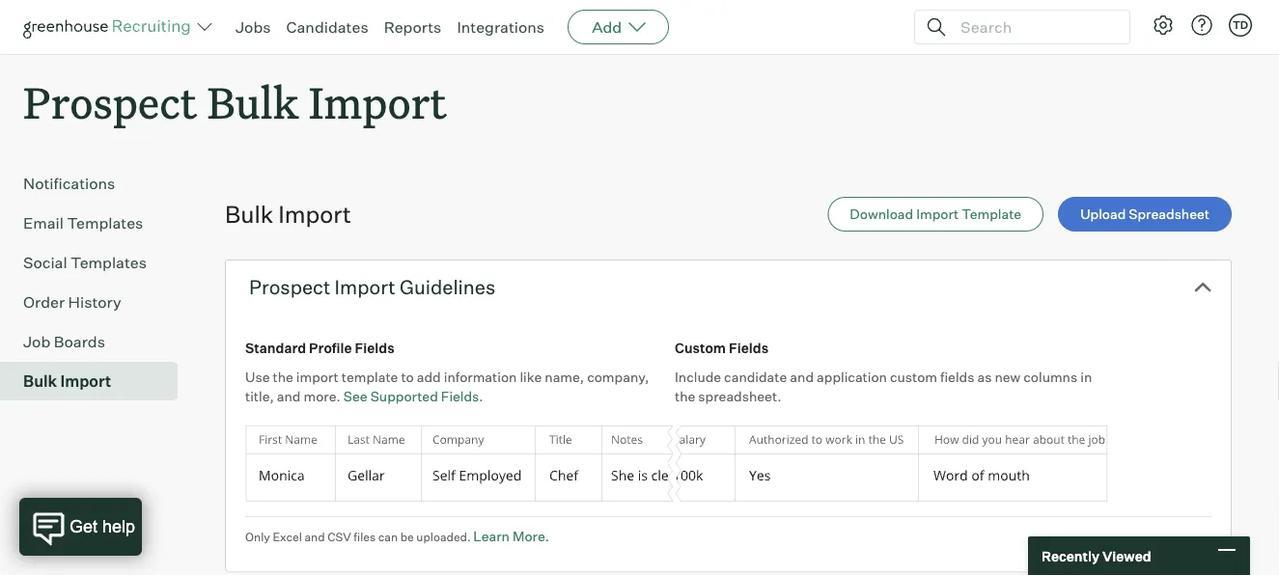 Task type: locate. For each thing, give the bounding box(es) containing it.
use
[[245, 369, 270, 386]]

order history
[[23, 293, 121, 312]]

only
[[245, 530, 270, 545]]

csv
[[328, 530, 351, 545]]

1 fields from the left
[[355, 340, 395, 357]]

and inside only excel and csv files can be uploaded. learn more.
[[305, 530, 325, 545]]

import up profile
[[335, 275, 396, 300]]

0 vertical spatial prospect
[[23, 73, 197, 130]]

2 horizontal spatial and
[[790, 369, 814, 386]]

prospect for prospect import guidelines
[[249, 275, 331, 300]]

the
[[273, 369, 293, 386], [675, 388, 696, 405]]

templates down email templates link
[[71, 253, 147, 273]]

and inside use the import template to add information like name, company, title, and more.
[[277, 388, 301, 405]]

templates for social templates
[[71, 253, 147, 273]]

greenhouse recruiting image
[[23, 15, 197, 39]]

application
[[817, 369, 888, 386]]

see supported fields. link
[[344, 388, 484, 405]]

0 vertical spatial bulk import
[[225, 200, 351, 229]]

prospect
[[23, 73, 197, 130], [249, 275, 331, 300]]

fields
[[355, 340, 395, 357], [729, 340, 769, 357]]

candidates link
[[286, 17, 369, 37]]

1 horizontal spatial and
[[305, 530, 325, 545]]

use the import template to add information like name, company, title, and more.
[[245, 369, 649, 405]]

order
[[23, 293, 65, 312]]

fields
[[941, 369, 975, 386]]

templates for email templates
[[67, 214, 143, 233]]

0 horizontal spatial and
[[277, 388, 301, 405]]

0 vertical spatial and
[[790, 369, 814, 386]]

learn
[[474, 528, 510, 545]]

and right title,
[[277, 388, 301, 405]]

notifications link
[[23, 172, 170, 195]]

standard profile fields
[[245, 340, 395, 357]]

1 horizontal spatial prospect
[[249, 275, 331, 300]]

templates inside 'link'
[[71, 253, 147, 273]]

job
[[23, 332, 50, 352]]

import up prospect import guidelines
[[278, 200, 351, 229]]

Search text field
[[956, 13, 1113, 41]]

bulk
[[207, 73, 299, 130], [225, 200, 273, 229], [23, 372, 57, 391]]

templates down notifications link
[[67, 214, 143, 233]]

1 horizontal spatial fields
[[729, 340, 769, 357]]

import down reports
[[309, 73, 447, 130]]

0 vertical spatial bulk
[[207, 73, 299, 130]]

2 vertical spatial and
[[305, 530, 325, 545]]

and
[[790, 369, 814, 386], [277, 388, 301, 405], [305, 530, 325, 545]]

0 horizontal spatial the
[[273, 369, 293, 386]]

custom fields
[[675, 340, 769, 357]]

to
[[401, 369, 414, 386]]

fields up template
[[355, 340, 395, 357]]

new
[[995, 369, 1021, 386]]

see supported fields.
[[344, 388, 484, 405]]

only excel and csv files can be uploaded. learn more.
[[245, 528, 550, 545]]

add button
[[568, 10, 669, 44]]

upload
[[1081, 206, 1126, 223]]

history
[[68, 293, 121, 312]]

and for excel
[[305, 530, 325, 545]]

1 vertical spatial templates
[[71, 253, 147, 273]]

import down boards
[[60, 372, 111, 391]]

email templates link
[[23, 212, 170, 235]]

prospect up standard on the bottom left of the page
[[249, 275, 331, 300]]

the inside include candidate and application custom fields as new columns in the spreadsheet.
[[675, 388, 696, 405]]

prospect import guidelines
[[249, 275, 496, 300]]

and left 'csv'
[[305, 530, 325, 545]]

social templates
[[23, 253, 147, 273]]

job boards
[[23, 332, 105, 352]]

recently viewed
[[1042, 548, 1152, 565]]

the right use
[[273, 369, 293, 386]]

0 horizontal spatial fields
[[355, 340, 395, 357]]

more.
[[513, 528, 550, 545]]

add
[[592, 17, 622, 37]]

1 vertical spatial and
[[277, 388, 301, 405]]

download import template link
[[828, 197, 1044, 232]]

template
[[962, 206, 1022, 223]]

1 vertical spatial the
[[675, 388, 696, 405]]

be
[[400, 530, 414, 545]]

0 vertical spatial templates
[[67, 214, 143, 233]]

2 vertical spatial bulk
[[23, 372, 57, 391]]

0 vertical spatial the
[[273, 369, 293, 386]]

spreadsheet
[[1129, 206, 1210, 223]]

candidates
[[286, 17, 369, 37]]

include
[[675, 369, 722, 386]]

td button
[[1229, 14, 1253, 37]]

prospect for prospect bulk import
[[23, 73, 197, 130]]

import
[[309, 73, 447, 130], [278, 200, 351, 229], [917, 206, 959, 223], [335, 275, 396, 300], [60, 372, 111, 391]]

standard
[[245, 340, 306, 357]]

upload spreadsheet button
[[1059, 197, 1232, 232]]

and right candidate
[[790, 369, 814, 386]]

and inside include candidate and application custom fields as new columns in the spreadsheet.
[[790, 369, 814, 386]]

bulk import
[[225, 200, 351, 229], [23, 372, 111, 391]]

see
[[344, 388, 368, 405]]

1 vertical spatial bulk import
[[23, 372, 111, 391]]

1 vertical spatial prospect
[[249, 275, 331, 300]]

candidate
[[724, 369, 787, 386]]

configure image
[[1152, 14, 1175, 37]]

templates
[[67, 214, 143, 233], [71, 253, 147, 273]]

prospect down greenhouse recruiting 'image'
[[23, 73, 197, 130]]

1 horizontal spatial the
[[675, 388, 696, 405]]

custom
[[890, 369, 938, 386]]

fields up candidate
[[729, 340, 769, 357]]

the down include
[[675, 388, 696, 405]]

0 horizontal spatial prospect
[[23, 73, 197, 130]]

1 horizontal spatial bulk import
[[225, 200, 351, 229]]

name,
[[545, 369, 584, 386]]

files
[[354, 530, 376, 545]]

spreadsheet.
[[699, 388, 782, 405]]



Task type: vqa. For each thing, say whether or not it's contained in the screenshot.
history
yes



Task type: describe. For each thing, give the bounding box(es) containing it.
reports link
[[384, 17, 442, 37]]

prospect bulk import
[[23, 73, 447, 130]]

fields.
[[441, 388, 484, 405]]

1 vertical spatial bulk
[[225, 200, 273, 229]]

custom
[[675, 340, 726, 357]]

company,
[[587, 369, 649, 386]]

information
[[444, 369, 517, 386]]

boards
[[54, 332, 105, 352]]

order history link
[[23, 291, 170, 314]]

viewed
[[1103, 548, 1152, 565]]

notifications
[[23, 174, 115, 193]]

integrations
[[457, 17, 545, 37]]

reports
[[384, 17, 442, 37]]

download import template
[[850, 206, 1022, 223]]

job boards link
[[23, 330, 170, 354]]

learn more. link
[[474, 528, 550, 545]]

and for candidate
[[790, 369, 814, 386]]

2 fields from the left
[[729, 340, 769, 357]]

add
[[417, 369, 441, 386]]

excel
[[273, 530, 302, 545]]

supported
[[371, 388, 438, 405]]

title,
[[245, 388, 274, 405]]

uploaded.
[[417, 530, 471, 545]]

as
[[978, 369, 992, 386]]

td button
[[1226, 10, 1257, 41]]

social
[[23, 253, 67, 273]]

social templates link
[[23, 251, 170, 274]]

bulk import link
[[23, 370, 170, 393]]

td
[[1233, 18, 1249, 31]]

like
[[520, 369, 542, 386]]

profile
[[309, 340, 352, 357]]

jobs
[[236, 17, 271, 37]]

guidelines
[[400, 275, 496, 300]]

columns
[[1024, 369, 1078, 386]]

can
[[378, 530, 398, 545]]

the inside use the import template to add information like name, company, title, and more.
[[273, 369, 293, 386]]

recently
[[1042, 548, 1100, 565]]

integrations link
[[457, 17, 545, 37]]

import
[[296, 369, 339, 386]]

include candidate and application custom fields as new columns in the spreadsheet.
[[675, 369, 1093, 405]]

email templates
[[23, 214, 143, 233]]

jobs link
[[236, 17, 271, 37]]

more.
[[304, 388, 341, 405]]

email
[[23, 214, 64, 233]]

0 horizontal spatial bulk import
[[23, 372, 111, 391]]

import left template
[[917, 206, 959, 223]]

in
[[1081, 369, 1093, 386]]

upload spreadsheet
[[1081, 206, 1210, 223]]

download
[[850, 206, 914, 223]]

template
[[342, 369, 398, 386]]



